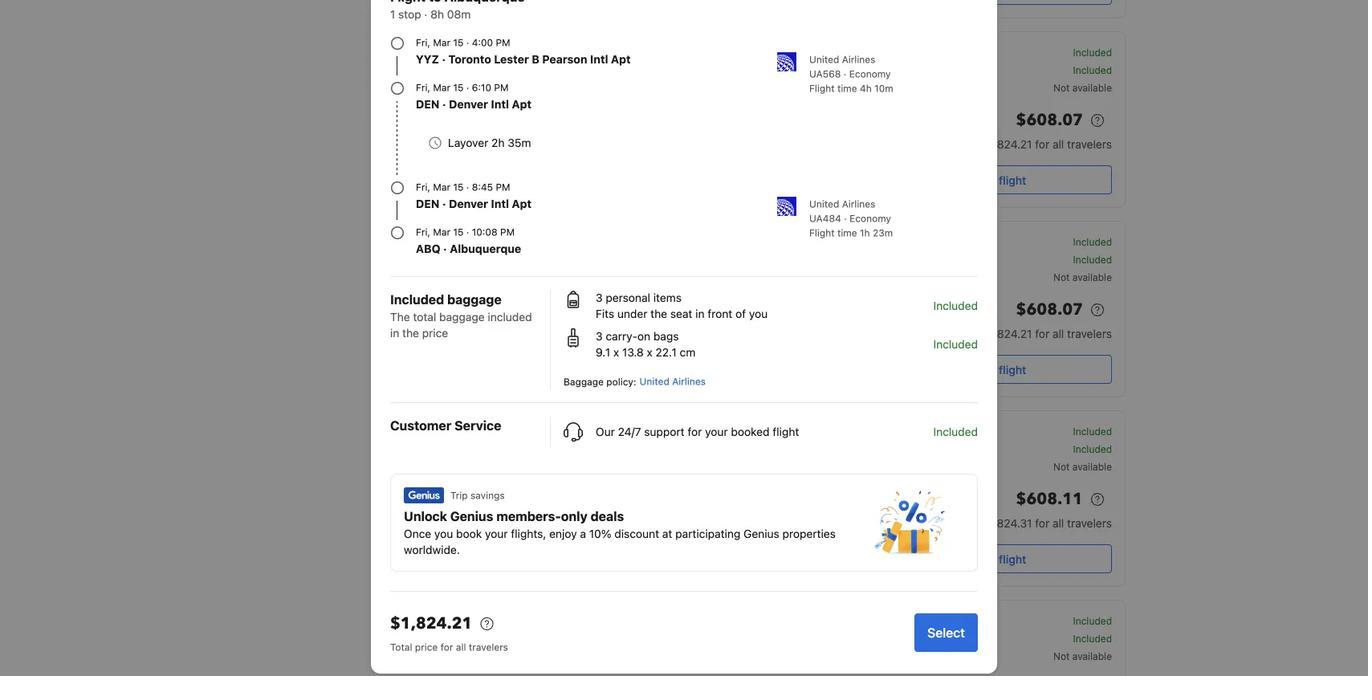 Task type: locate. For each thing, give the bounding box(es) containing it.
see flight for 4:00 pm
[[976, 363, 1027, 376]]

united up baggage
[[565, 355, 595, 366]]

1 den from the top
[[416, 98, 440, 111]]

1 horizontal spatial 4:00
[[610, 310, 639, 325]]

flight down ua484
[[810, 227, 835, 239]]

1 vertical spatial in
[[390, 327, 400, 340]]

on inside 3 carry-on bags 9.1 x 13.8 x 22.1 cm
[[638, 330, 651, 343]]

1 vertical spatial item
[[952, 615, 972, 627]]

1 3 from the top
[[596, 291, 603, 304]]

intl down 6:10
[[491, 98, 509, 111]]

fri,
[[416, 37, 431, 48], [416, 82, 431, 93], [416, 182, 431, 193], [416, 227, 431, 238]]

not available
[[1054, 82, 1113, 93], [1054, 272, 1113, 283], [1054, 461, 1113, 472], [1054, 651, 1113, 662]]

den for fri, mar 15 · 8:45 pm den · denver intl apt
[[416, 197, 440, 210]]

den for fri, mar 15 · 6:10 pm den · denver intl apt
[[416, 98, 440, 111]]

1 vertical spatial on
[[939, 633, 951, 644]]

1 7:00 from the top
[[610, 47, 638, 62]]

included checked bag
[[910, 633, 1113, 662]]

x right 9.1
[[614, 346, 619, 359]]

your inside unlock genius members-only deals once you book your flights, enjoy a 10% discount at participating genius properties worldwide.
[[485, 527, 508, 541]]

$1,824.21 for all travelers
[[983, 138, 1113, 151], [983, 327, 1113, 341]]

15 left 6:10
[[453, 82, 464, 93]]

mar inside 'fri, mar 15 · 6:10 pm den · denver intl apt'
[[433, 82, 451, 93]]

airlines up 7:55
[[597, 472, 631, 483]]

2 $608.07 region from the top
[[891, 297, 1113, 326]]

2 vertical spatial $1,824.21
[[390, 613, 473, 635]]

0 vertical spatial personal
[[910, 426, 949, 437]]

1 fri, from the top
[[416, 37, 431, 48]]

1 horizontal spatial in
[[696, 307, 705, 321]]

2 $608.07 from the top
[[1017, 299, 1084, 321]]

0 vertical spatial apt
[[611, 53, 631, 66]]

2 vertical spatial intl
[[491, 197, 509, 210]]

fri, inside 'fri, mar 15 · 6:10 pm den · denver intl apt'
[[416, 82, 431, 93]]

x left 22.1
[[647, 346, 653, 359]]

abq left albuquerque
[[416, 242, 441, 255]]

time for toronto lester b pearson intl apt
[[838, 83, 858, 94]]

fri, for fri, mar 15 · 10:08 pm abq · albuquerque
[[416, 227, 431, 238]]

carry-
[[606, 330, 638, 343]]

1 united airlines image from the top
[[778, 52, 797, 71]]

in right "seat"
[[696, 307, 705, 321]]

4 fri, from the top
[[416, 227, 431, 238]]

0 vertical spatial $608.07 region
[[891, 108, 1113, 137]]

0 horizontal spatial stop
[[399, 8, 421, 21]]

0 vertical spatial $1,824.21
[[983, 138, 1033, 151]]

7:00 left "support"
[[610, 426, 638, 441]]

1 vertical spatial you
[[435, 527, 453, 541]]

0 vertical spatial 8h
[[431, 8, 444, 21]]

pm right 6:10
[[494, 82, 509, 93]]

1 vertical spatial economy
[[850, 213, 892, 224]]

participating
[[676, 527, 741, 541]]

flight inside united airlines ua568 · economy flight time 4h 10m
[[810, 83, 835, 94]]

united airlines image left 3:02
[[778, 52, 797, 71]]

fri, inside fri, mar 15 · 4:00 pm yyz · toronto lester b pearson intl apt
[[416, 37, 431, 48]]

airlines up 1h
[[842, 198, 876, 210]]

mar
[[433, 37, 451, 48], [840, 66, 857, 77], [433, 82, 451, 93], [433, 182, 451, 193], [433, 227, 451, 238], [637, 329, 654, 340]]

1 horizontal spatial on
[[939, 633, 951, 644]]

denver
[[449, 98, 488, 111], [449, 197, 488, 210]]

genius up book
[[451, 509, 494, 524]]

1 vertical spatial denver
[[449, 197, 488, 210]]

2 vertical spatial am
[[641, 499, 662, 515]]

$608.11 region
[[891, 487, 1113, 516]]

2 see flight button from the top
[[891, 355, 1113, 384]]

your
[[705, 425, 728, 439], [485, 527, 508, 541]]

personal
[[606, 291, 651, 304]]

fri, left 6:10
[[416, 82, 431, 93]]

1 vertical spatial intl
[[491, 98, 509, 111]]

yyz left toronto at top left
[[416, 53, 439, 66]]

airlines
[[842, 54, 876, 65], [842, 198, 876, 210], [597, 282, 631, 293], [597, 355, 631, 366], [673, 376, 706, 387], [597, 472, 631, 483], [597, 661, 631, 672]]

all
[[1053, 138, 1065, 151], [1053, 327, 1065, 341], [1053, 517, 1065, 530], [456, 642, 466, 653]]

total
[[390, 642, 413, 653]]

1 denver from the top
[[449, 98, 488, 111]]

1 horizontal spatial 08m
[[733, 309, 754, 321]]

pm up lester
[[496, 37, 511, 48]]

b
[[532, 53, 540, 66]]

1 vertical spatial 1
[[860, 66, 864, 77]]

mar inside fri, mar 15 · 4:00 pm yyz · toronto lester b pearson intl apt
[[433, 37, 451, 48]]

$608.07
[[1017, 109, 1084, 131], [1017, 299, 1084, 321]]

1 for 1 stop
[[723, 521, 727, 532]]

1 vertical spatial united airlines image
[[778, 197, 797, 216]]

time for denver intl apt
[[838, 227, 858, 239]]

0 vertical spatial on
[[638, 330, 651, 343]]

1 vertical spatial $608.07 region
[[891, 297, 1113, 326]]

1 vertical spatial personal
[[910, 615, 949, 627]]

10:08
[[472, 227, 498, 238]]

select button
[[915, 614, 978, 652]]

08m right front
[[733, 309, 754, 321]]

intl
[[590, 53, 609, 66], [491, 98, 509, 111], [491, 197, 509, 210]]

2h
[[492, 136, 505, 149]]

unlock genius members-only deals once you book your flights, enjoy a 10% discount at participating genius properties worldwide.
[[404, 509, 836, 557]]

1 horizontal spatial abq
[[610, 66, 630, 77]]

price down the total
[[422, 327, 448, 340]]

0 vertical spatial intl
[[590, 53, 609, 66]]

2 7:00 from the top
[[610, 426, 638, 441]]

0 vertical spatial denver
[[449, 98, 488, 111]]

0 vertical spatial see flight
[[976, 174, 1027, 187]]

am for 7:00 am
[[641, 426, 662, 441]]

mar down toronto at top left
[[433, 82, 451, 93]]

am inside 7:00 am abq .
[[641, 47, 662, 62]]

flight inside united airlines ua484 · economy flight time 1h 23m
[[810, 227, 835, 239]]

3 see from the top
[[976, 553, 996, 566]]

fri, for fri, mar 15 · 4:00 pm yyz · toronto lester b pearson intl apt
[[416, 37, 431, 48]]

united airlines up 7:55
[[565, 472, 631, 483]]

35m
[[508, 136, 531, 149]]

2 vertical spatial abq
[[805, 518, 825, 529]]

2 flight from the top
[[810, 227, 835, 239]]

2 see flight from the top
[[976, 363, 1027, 376]]

pm up 'bags'
[[643, 310, 662, 325]]

0 vertical spatial stop
[[399, 8, 421, 21]]

x
[[614, 346, 619, 359], [647, 346, 653, 359]]

0 vertical spatial united airlines image
[[778, 52, 797, 71]]

3 up fits
[[596, 291, 603, 304]]

2 vertical spatial apt
[[512, 197, 532, 210]]

. inside the 3:02 pm yyz . mar 1
[[834, 63, 837, 74]]

0 vertical spatial 08m
[[447, 8, 471, 21]]

pm
[[496, 37, 511, 48], [844, 47, 864, 62], [494, 82, 509, 93], [496, 182, 511, 193], [500, 227, 515, 238], [844, 237, 864, 252], [643, 310, 662, 325]]

1 vertical spatial 7:00
[[610, 426, 638, 441]]

1 horizontal spatial you
[[749, 307, 768, 321]]

mar down 3:02
[[840, 66, 857, 77]]

see flight button
[[891, 165, 1113, 194], [891, 355, 1113, 384], [891, 545, 1113, 574]]

bag inside included carry-on bag
[[953, 633, 970, 644]]

0 horizontal spatial 08m
[[447, 8, 471, 21]]

time left 4h
[[838, 83, 858, 94]]

economy
[[850, 68, 891, 80], [850, 213, 892, 224]]

15 inside 4:00 pm yyz . mar 15
[[657, 329, 668, 340]]

bag inside included checked bag
[[953, 651, 970, 662]]

yyz up the 13.8 at the bottom of page
[[610, 329, 629, 340]]

fri, down 1 stop · 8h 08m
[[416, 37, 431, 48]]

0 horizontal spatial genius
[[451, 509, 494, 524]]

united airlines image for denver intl apt
[[778, 197, 797, 216]]

in
[[696, 307, 705, 321], [390, 327, 400, 340]]

3 see flight from the top
[[976, 553, 1027, 566]]

members-
[[497, 509, 561, 524]]

0 vertical spatial in
[[696, 307, 705, 321]]

1 time from the top
[[838, 83, 858, 94]]

2 united airlines from the top
[[565, 355, 631, 366]]

4:00 up toronto at top left
[[472, 37, 493, 48]]

2 vertical spatial see flight button
[[891, 545, 1113, 574]]

intl right pearson
[[590, 53, 609, 66]]

economy up 4h
[[850, 68, 891, 80]]

checked bag
[[910, 272, 970, 283]]

6:10
[[472, 82, 492, 93]]

select
[[928, 625, 966, 641]]

denver for fri, mar 15 · 6:10 pm den · denver intl apt
[[449, 98, 488, 111]]

price right total
[[415, 642, 438, 653]]

0 vertical spatial 7:00
[[610, 47, 638, 62]]

your right book
[[485, 527, 508, 541]]

united airlines down "$1,824.21 total price for all travelers" element
[[565, 661, 631, 672]]

pm right 8:45
[[496, 182, 511, 193]]

time inside united airlines ua568 · economy flight time 4h 10m
[[838, 83, 858, 94]]

baggage policy: united airlines
[[564, 376, 706, 388]]

a
[[580, 527, 586, 541]]

united airlines image left ua484
[[778, 197, 797, 216]]

included
[[1074, 47, 1113, 58], [1074, 64, 1113, 76], [1074, 236, 1113, 247], [1074, 254, 1113, 265], [390, 292, 444, 307], [934, 299, 978, 312], [934, 338, 978, 351], [934, 425, 978, 439], [1074, 426, 1113, 437], [1074, 443, 1113, 455], [1074, 615, 1113, 627], [1074, 633, 1113, 644]]

15 up toronto at top left
[[453, 37, 464, 48]]

1 vertical spatial den
[[416, 197, 440, 210]]

2 vertical spatial see flight
[[976, 553, 1027, 566]]

denver down 8:45
[[449, 197, 488, 210]]

1 $608.07 region from the top
[[891, 108, 1113, 137]]

united airlines link
[[640, 376, 706, 387]]

$1,824.31
[[983, 517, 1033, 530]]

mar down 1 stop · 8h 08m
[[433, 37, 451, 48]]

7:00 am
[[610, 426, 662, 441]]

fri, inside fri, mar 15 · 10:08 pm abq · albuquerque
[[416, 227, 431, 238]]

fri, left "10:08"
[[416, 227, 431, 238]]

mar up the 13.8 at the bottom of page
[[637, 329, 654, 340]]

mar left "10:08"
[[433, 227, 451, 238]]

the down items
[[651, 307, 668, 321]]

3 inside 3 carry-on bags 9.1 x 13.8 x 22.1 cm
[[596, 330, 603, 343]]

0 horizontal spatial x
[[614, 346, 619, 359]]

. for 4:00
[[631, 325, 634, 337]]

not
[[1054, 82, 1070, 93], [1054, 272, 1070, 283], [1054, 461, 1070, 472], [1054, 651, 1070, 662]]

0 vertical spatial flight
[[810, 83, 835, 94]]

1 $608.07 from the top
[[1017, 109, 1084, 131]]

on
[[638, 330, 651, 343], [939, 633, 951, 644]]

1 vertical spatial personal item
[[910, 615, 972, 627]]

united airlines up baggage
[[565, 355, 631, 366]]

0 horizontal spatial your
[[485, 527, 508, 541]]

flights,
[[511, 527, 547, 541]]

yyz inside the 3:02 pm yyz . mar 1
[[812, 66, 831, 77]]

0 vertical spatial item
[[952, 426, 972, 437]]

genius image
[[404, 488, 444, 504], [404, 488, 444, 504], [875, 491, 946, 555]]

economy inside united airlines ua568 · economy flight time 4h 10m
[[850, 68, 891, 80]]

intl for fri, mar 15 · 8:45 pm den · denver intl apt
[[491, 197, 509, 210]]

you up worldwide.
[[435, 527, 453, 541]]

economy for denver intl apt
[[850, 213, 892, 224]]

7:00 inside 7:00 am abq .
[[610, 47, 638, 62]]

mar inside fri, mar 15 · 10:08 pm abq · albuquerque
[[433, 227, 451, 238]]

4:00 inside fri, mar 15 · 4:00 pm yyz · toronto lester b pearson intl apt
[[472, 37, 493, 48]]

1 vertical spatial 08m
[[733, 309, 754, 321]]

15 left 8:45
[[453, 182, 464, 193]]

08m up toronto at top left
[[447, 8, 471, 21]]

7:00 right pearson
[[610, 47, 638, 62]]

1 vertical spatial $1,824.21
[[983, 327, 1033, 341]]

our
[[596, 425, 615, 439]]

2 available from the top
[[1073, 272, 1113, 283]]

4 not from the top
[[1054, 651, 1070, 662]]

you inside 3 personal items fits under the seat in front of you
[[749, 307, 768, 321]]

2 3 from the top
[[596, 330, 603, 343]]

1 horizontal spatial your
[[705, 425, 728, 439]]

1 vertical spatial $608.07
[[1017, 299, 1084, 321]]

apt up 35m
[[512, 98, 532, 111]]

den inside fri, mar 15 · 8:45 pm den · denver intl apt
[[416, 197, 440, 210]]

1h
[[860, 227, 870, 239]]

united inside 'baggage policy: united airlines'
[[640, 376, 670, 387]]

deals
[[591, 509, 624, 524]]

time inside united airlines ua484 · economy flight time 1h 23m
[[838, 227, 858, 239]]

0 horizontal spatial you
[[435, 527, 453, 541]]

fri, for fri, mar 15 · 6:10 pm den · denver intl apt
[[416, 82, 431, 93]]

1 vertical spatial abq
[[416, 242, 441, 255]]

10:45 pm
[[805, 237, 864, 252]]

0 horizontal spatial 4:00
[[472, 37, 493, 48]]

3 see flight button from the top
[[891, 545, 1113, 574]]

0 vertical spatial time
[[838, 83, 858, 94]]

. down 3:02
[[834, 63, 837, 74]]

in down the
[[390, 327, 400, 340]]

flight down "ua568" at the right top of page
[[810, 83, 835, 94]]

0 vertical spatial $1,824.21 for all travelers
[[983, 138, 1113, 151]]

mar left 8:45
[[433, 182, 451, 193]]

1 vertical spatial time
[[838, 227, 858, 239]]

3 for 3 personal items fits under the seat in front of you
[[596, 291, 603, 304]]

2 united airlines image from the top
[[778, 197, 797, 216]]

abq right "1 stop"
[[805, 518, 825, 529]]

1 vertical spatial see flight
[[976, 363, 1027, 376]]

2 fri, from the top
[[416, 82, 431, 93]]

mar for fri, mar 15 · 10:08 pm abq · albuquerque
[[433, 227, 451, 238]]

on inside included carry-on bag
[[939, 633, 951, 644]]

0 vertical spatial you
[[749, 307, 768, 321]]

abq inside 7:00 am abq .
[[610, 66, 630, 77]]

the
[[651, 307, 668, 321], [403, 327, 419, 340]]

airlines inside 'baggage policy: united airlines'
[[673, 376, 706, 387]]

2 denver from the top
[[449, 197, 488, 210]]

intl down 8:45
[[491, 197, 509, 210]]

1 vertical spatial 4:00
[[610, 310, 639, 325]]

stop
[[399, 8, 421, 21], [730, 521, 750, 532]]

yyz inside 4:00 pm yyz . mar 15
[[610, 329, 629, 340]]

united
[[810, 54, 840, 65], [810, 198, 840, 210], [565, 282, 595, 293], [565, 355, 595, 366], [640, 376, 670, 387], [565, 472, 595, 483], [565, 661, 595, 672]]

3 fri, from the top
[[416, 182, 431, 193]]

0 vertical spatial see
[[976, 174, 996, 187]]

2 den from the top
[[416, 197, 440, 210]]

1 vertical spatial $1,824.21 for all travelers
[[983, 327, 1113, 341]]

the inside included baggage the total baggage included in the price
[[403, 327, 419, 340]]

4h
[[860, 83, 872, 94]]

united airlines image
[[778, 52, 797, 71], [778, 197, 797, 216]]

apt right pearson
[[611, 53, 631, 66]]

apt inside 'fri, mar 15 · 6:10 pm den · denver intl apt'
[[512, 98, 532, 111]]

1 horizontal spatial 8h
[[719, 309, 731, 321]]

15 left "10:08"
[[453, 227, 464, 238]]

3 up 9.1
[[596, 330, 603, 343]]

yyz down 3:02
[[812, 66, 831, 77]]

baggage right the total
[[439, 310, 485, 324]]

united up ua484
[[810, 198, 840, 210]]

united down 22.1
[[640, 376, 670, 387]]

apt inside fri, mar 15 · 8:45 pm den · denver intl apt
[[512, 197, 532, 210]]

15 for fri, mar 15 · 6:10 pm den · denver intl apt
[[453, 82, 464, 93]]

flight
[[810, 83, 835, 94], [810, 227, 835, 239]]

0 vertical spatial 4:00
[[472, 37, 493, 48]]

4:00 up "carry-"
[[610, 310, 639, 325]]

economy up 1h
[[850, 213, 892, 224]]

0 vertical spatial economy
[[850, 68, 891, 80]]

economy inside united airlines ua484 · economy flight time 1h 23m
[[850, 213, 892, 224]]

08m
[[447, 8, 471, 21], [733, 309, 754, 321]]

0 vertical spatial am
[[641, 47, 662, 62]]

customer
[[390, 418, 452, 433]]

united airlines ua568 · economy flight time 4h 10m
[[810, 54, 894, 94]]

$608.11
[[1017, 488, 1084, 511]]

15 inside fri, mar 15 · 10:08 pm abq · albuquerque
[[453, 227, 464, 238]]

1 horizontal spatial x
[[647, 346, 653, 359]]

pm right "10:08"
[[500, 227, 515, 238]]

1 horizontal spatial stop
[[730, 521, 750, 532]]

1 vertical spatial flight
[[810, 227, 835, 239]]

2 horizontal spatial 1
[[860, 66, 864, 77]]

$1,824.21 for 1st see flight "button" from the top $608.07 region
[[983, 138, 1033, 151]]

pm right 3:02
[[844, 47, 864, 62]]

yyz
[[416, 53, 439, 66], [812, 66, 831, 77], [610, 329, 629, 340], [610, 518, 629, 529]]

3 for 3 carry-on bags 9.1 x 13.8 x 22.1 cm
[[596, 330, 603, 343]]

see
[[976, 174, 996, 187], [976, 363, 996, 376], [976, 553, 996, 566]]

1 checked from the top
[[910, 272, 950, 283]]

intl inside 'fri, mar 15 · 6:10 pm den · denver intl apt'
[[491, 98, 509, 111]]

1 horizontal spatial 1
[[723, 521, 727, 532]]

ua568
[[810, 68, 841, 80]]

checked inside included checked bag
[[910, 651, 950, 662]]

15 inside fri, mar 15 · 8:45 pm den · denver intl apt
[[453, 182, 464, 193]]

fri, mar 15 · 4:00 pm yyz · toronto lester b pearson intl apt
[[416, 37, 631, 66]]

1 vertical spatial see
[[976, 363, 996, 376]]

airlines down cm
[[673, 376, 706, 387]]

15 up 22.1
[[657, 329, 668, 340]]

trip
[[451, 490, 468, 501]]

united inside united airlines ua484 · economy flight time 1h 23m
[[810, 198, 840, 210]]

travelers
[[1068, 138, 1113, 151], [1068, 327, 1113, 341], [1068, 517, 1113, 530], [469, 642, 508, 653]]

0 vertical spatial 1
[[390, 8, 396, 21]]

1 vertical spatial stop
[[730, 521, 750, 532]]

$608.07 region
[[891, 108, 1113, 137], [891, 297, 1113, 326]]

2 vertical spatial see
[[976, 553, 996, 566]]

am
[[641, 47, 662, 62], [641, 426, 662, 441], [641, 499, 662, 515]]

time left 1h
[[838, 227, 858, 239]]

2 time from the top
[[838, 227, 858, 239]]

1 vertical spatial am
[[641, 426, 662, 441]]

airlines up 4h
[[842, 54, 876, 65]]

2 see from the top
[[976, 363, 996, 376]]

. inside 7:00 am abq .
[[633, 63, 636, 74]]

0 vertical spatial price
[[422, 327, 448, 340]]

baggage up the "included"
[[448, 292, 502, 307]]

see flight
[[976, 174, 1027, 187], [976, 363, 1027, 376], [976, 553, 1027, 566]]

airlines inside united airlines ua484 · economy flight time 1h 23m
[[842, 198, 876, 210]]

albuquerque
[[450, 242, 522, 255]]

personal item
[[910, 426, 972, 437], [910, 615, 972, 627]]

for
[[1036, 138, 1050, 151], [1036, 327, 1050, 341], [688, 425, 702, 439], [1036, 517, 1050, 530], [441, 642, 453, 653]]

2 personal from the top
[[910, 615, 949, 627]]

pm inside fri, mar 15 · 10:08 pm abq · albuquerque
[[500, 227, 515, 238]]

denver inside 'fri, mar 15 · 6:10 pm den · denver intl apt'
[[449, 98, 488, 111]]

15
[[453, 37, 464, 48], [453, 82, 464, 93], [453, 182, 464, 193], [453, 227, 464, 238], [657, 329, 668, 340]]

0 horizontal spatial on
[[638, 330, 651, 343]]

mar inside fri, mar 15 · 8:45 pm den · denver intl apt
[[433, 182, 451, 193]]

pm inside fri, mar 15 · 4:00 pm yyz · toronto lester b pearson intl apt
[[496, 37, 511, 48]]

7:00 for 7:00 am
[[610, 426, 638, 441]]

fri, inside fri, mar 15 · 8:45 pm den · denver intl apt
[[416, 182, 431, 193]]

denver down 6:10
[[449, 98, 488, 111]]

0 vertical spatial abq
[[610, 66, 630, 77]]

fri, for fri, mar 15 · 8:45 pm den · denver intl apt
[[416, 182, 431, 193]]

15 inside fri, mar 15 · 4:00 pm yyz · toronto lester b pearson intl apt
[[453, 37, 464, 48]]

united up "ua568" at the right top of page
[[810, 54, 840, 65]]

2 checked from the top
[[910, 651, 950, 662]]

0 vertical spatial the
[[651, 307, 668, 321]]

your left 02m
[[705, 425, 728, 439]]

0 vertical spatial checked
[[910, 272, 950, 283]]

apt up albuquerque
[[512, 197, 532, 210]]

2 vertical spatial bag
[[953, 651, 970, 662]]

3
[[596, 291, 603, 304], [596, 330, 603, 343]]

stop for 1 stop
[[730, 521, 750, 532]]

see flight for 7:55 am
[[976, 553, 1027, 566]]

included inside included baggage the total baggage included in the price
[[390, 292, 444, 307]]

0 vertical spatial 3
[[596, 291, 603, 304]]

unlock
[[404, 509, 447, 524]]

0 vertical spatial see flight button
[[891, 165, 1113, 194]]

genius left properties
[[744, 527, 780, 541]]

3 inside 3 personal items fits under the seat in front of you
[[596, 291, 603, 304]]

abq right pearson
[[610, 66, 630, 77]]

1 vertical spatial 8h
[[719, 309, 731, 321]]

4:00 inside 4:00 pm yyz . mar 15
[[610, 310, 639, 325]]

fri, left 8:45
[[416, 182, 431, 193]]

0 horizontal spatial abq
[[416, 242, 441, 255]]

15 inside 'fri, mar 15 · 6:10 pm den · denver intl apt'
[[453, 82, 464, 93]]

0 horizontal spatial in
[[390, 327, 400, 340]]

pm right 10:45
[[844, 237, 864, 252]]

1 vertical spatial bag
[[953, 633, 970, 644]]

1 flight from the top
[[810, 83, 835, 94]]

3 united airlines from the top
[[565, 472, 631, 483]]

checked
[[910, 272, 950, 283], [910, 651, 950, 662]]

den inside 'fri, mar 15 · 6:10 pm den · denver intl apt'
[[416, 98, 440, 111]]

united airlines up fits
[[565, 282, 631, 293]]

intl inside fri, mar 15 · 8:45 pm den · denver intl apt
[[491, 197, 509, 210]]

1 vertical spatial the
[[403, 327, 419, 340]]

22.1
[[656, 346, 677, 359]]

the down the
[[403, 327, 419, 340]]

see flight button for 4:00 pm
[[891, 355, 1113, 384]]

1 vertical spatial apt
[[512, 98, 532, 111]]

1 united airlines from the top
[[565, 282, 631, 293]]

2 vertical spatial 1
[[723, 521, 727, 532]]

you inside unlock genius members-only deals once you book your flights, enjoy a 10% discount at participating genius properties worldwide.
[[435, 527, 453, 541]]

denver inside fri, mar 15 · 8:45 pm den · denver intl apt
[[449, 197, 488, 210]]

. inside 4:00 pm yyz . mar 15
[[631, 325, 634, 337]]

mar inside the 3:02 pm yyz . mar 1
[[840, 66, 857, 77]]

1 see from the top
[[976, 174, 996, 187]]

1 vertical spatial see flight button
[[891, 355, 1113, 384]]

you right the of
[[749, 307, 768, 321]]

. down 'under'
[[631, 325, 634, 337]]

1 vertical spatial checked
[[910, 651, 950, 662]]

. right pearson
[[633, 63, 636, 74]]



Task type: describe. For each thing, give the bounding box(es) containing it.
· inside united airlines ua484 · economy flight time 1h 23m
[[844, 213, 847, 224]]

1 vertical spatial baggage
[[439, 310, 485, 324]]

fri, mar 15 · 10:08 pm abq · albuquerque
[[416, 227, 522, 255]]

included inside included carry-on bag
[[1074, 615, 1113, 627]]

on for carry-
[[939, 633, 951, 644]]

pm inside 4:00 pm yyz . mar 15
[[643, 310, 662, 325]]

of
[[736, 307, 746, 321]]

pm inside the 3:02 pm yyz . mar 1
[[844, 47, 864, 62]]

10m
[[875, 83, 894, 94]]

properties
[[783, 527, 836, 541]]

3 not available from the top
[[1054, 461, 1113, 472]]

intl inside fri, mar 15 · 4:00 pm yyz · toronto lester b pearson intl apt
[[590, 53, 609, 66]]

support
[[645, 425, 685, 439]]

in inside 3 personal items fits under the seat in front of you
[[696, 307, 705, 321]]

4 not available from the top
[[1054, 651, 1113, 662]]

6h
[[720, 426, 732, 437]]

. for 7:00
[[633, 63, 636, 74]]

4 available from the top
[[1073, 651, 1113, 662]]

7:55
[[610, 499, 638, 515]]

on for carry-
[[638, 330, 651, 343]]

economy for toronto lester b pearson intl apt
[[850, 68, 891, 80]]

am for 7:00 am abq .
[[641, 47, 662, 62]]

8:45
[[472, 182, 493, 193]]

4:00 pm yyz . mar 15
[[610, 310, 668, 340]]

front
[[708, 307, 733, 321]]

our 24/7 support for your booked flight
[[596, 425, 800, 439]]

15 for fri, mar 15 · 4:00 pm yyz · toronto lester b pearson intl apt
[[453, 37, 464, 48]]

15 for fri, mar 15 · 10:08 pm abq · albuquerque
[[453, 227, 464, 238]]

see for 4:00 pm
[[976, 363, 996, 376]]

1 not from the top
[[1054, 82, 1070, 93]]

ua484
[[810, 213, 842, 224]]

2 horizontal spatial abq
[[805, 518, 825, 529]]

price inside included baggage the total baggage included in the price
[[422, 327, 448, 340]]

2 not available from the top
[[1054, 272, 1113, 283]]

united down "$1,824.21 total price for all travelers" element
[[565, 661, 595, 672]]

apt inside fri, mar 15 · 4:00 pm yyz · toronto lester b pearson intl apt
[[611, 53, 631, 66]]

at
[[663, 527, 673, 541]]

once
[[404, 527, 432, 541]]

toronto
[[449, 53, 491, 66]]

9.1
[[596, 346, 611, 359]]

enjoy
[[550, 527, 577, 541]]

. for 3:02
[[834, 63, 837, 74]]

3 not from the top
[[1054, 461, 1070, 472]]

the
[[390, 310, 410, 324]]

2 x from the left
[[647, 346, 653, 359]]

included
[[488, 310, 532, 324]]

2 $1,824.21 for all travelers from the top
[[983, 327, 1113, 341]]

seat
[[671, 307, 693, 321]]

service
[[455, 418, 502, 433]]

mar for fri, mar 15 · 6:10 pm den · denver intl apt
[[433, 82, 451, 93]]

only
[[561, 509, 588, 524]]

apt for fri, mar 15 · 6:10 pm den · denver intl apt
[[512, 98, 532, 111]]

1 for 1 stop · 8h 08m
[[390, 8, 396, 21]]

02m
[[735, 426, 755, 437]]

policy:
[[607, 376, 637, 388]]

0 horizontal spatial 8h
[[431, 8, 444, 21]]

carry-
[[910, 633, 939, 644]]

3 carry-on bags 9.1 x 13.8 x 22.1 cm
[[596, 330, 696, 359]]

baggage
[[564, 376, 604, 388]]

united inside united airlines ua568 · economy flight time 4h 10m
[[810, 54, 840, 65]]

15 for fri, mar 15 · 8:45 pm den · denver intl apt
[[453, 182, 464, 193]]

3:02
[[812, 47, 841, 62]]

1 vertical spatial price
[[415, 642, 438, 653]]

included inside included checked bag
[[1074, 633, 1113, 644]]

4 united airlines from the top
[[565, 661, 631, 672]]

included baggage the total baggage included in the price
[[390, 292, 532, 340]]

1 see flight button from the top
[[891, 165, 1113, 194]]

mar for fri, mar 15 · 8:45 pm den · denver intl apt
[[433, 182, 451, 193]]

airlines inside united airlines ua568 · economy flight time 4h 10m
[[842, 54, 876, 65]]

united airlines ua484 · economy flight time 1h 23m
[[810, 198, 893, 239]]

pearson
[[543, 53, 588, 66]]

1 vertical spatial genius
[[744, 527, 780, 541]]

8h 08m
[[719, 309, 754, 321]]

united left personal
[[565, 282, 595, 293]]

24/7
[[618, 425, 641, 439]]

1 $1,824.21 for all travelers from the top
[[983, 138, 1113, 151]]

0 vertical spatial genius
[[451, 509, 494, 524]]

flight for denver intl apt
[[810, 227, 835, 239]]

items
[[654, 291, 682, 304]]

$1,824.21 region
[[390, 611, 902, 640]]

mar inside 4:00 pm yyz . mar 15
[[637, 329, 654, 340]]

discount
[[615, 527, 660, 541]]

0 vertical spatial baggage
[[448, 292, 502, 307]]

1 see flight from the top
[[976, 174, 1027, 187]]

layover
[[448, 136, 489, 149]]

included carry-on bag
[[910, 615, 1113, 644]]

customer service
[[390, 418, 502, 433]]

1 x from the left
[[614, 346, 619, 359]]

stop for 1 stop · 8h 08m
[[399, 8, 421, 21]]

cm
[[680, 346, 696, 359]]

yyz inside fri, mar 15 · 4:00 pm yyz · toronto lester b pearson intl apt
[[416, 53, 439, 66]]

1 item from the top
[[952, 426, 972, 437]]

airlines up fits
[[597, 282, 631, 293]]

lester
[[494, 53, 529, 66]]

$1,824.21 inside region
[[390, 613, 473, 635]]

10%
[[589, 527, 612, 541]]

· inside united airlines ua568 · economy flight time 4h 10m
[[844, 68, 847, 80]]

1 stop
[[723, 521, 750, 532]]

total
[[413, 310, 436, 324]]

fri, mar 15 · 6:10 pm den · denver intl apt
[[416, 82, 532, 111]]

abq inside fri, mar 15 · 10:08 pm abq · albuquerque
[[416, 242, 441, 255]]

$1,824.31 for all travelers
[[983, 517, 1113, 530]]

bags
[[654, 330, 679, 343]]

airlines up policy: at the bottom left of the page
[[597, 355, 631, 366]]

trip savings
[[451, 490, 505, 501]]

mar for fri, mar 15 · 4:00 pm yyz · toronto lester b pearson intl apt
[[433, 37, 451, 48]]

1 stop · 8h 08m
[[390, 8, 471, 21]]

booked
[[731, 425, 770, 439]]

in inside included baggage the total baggage included in the price
[[390, 327, 400, 340]]

pm inside 'fri, mar 15 · 6:10 pm den · denver intl apt'
[[494, 82, 509, 93]]

3 personal items fits under the seat in front of you
[[596, 291, 768, 321]]

$1,824.21 total price for all travelers element
[[390, 640, 902, 655]]

fri, mar 15 · 8:45 pm den · denver intl apt
[[416, 182, 532, 210]]

1 available from the top
[[1073, 82, 1113, 93]]

2 item from the top
[[952, 615, 972, 627]]

see flight button for 7:55 am
[[891, 545, 1113, 574]]

fits
[[596, 307, 615, 321]]

see for 7:55 am
[[976, 553, 996, 566]]

pm inside fri, mar 15 · 8:45 pm den · denver intl apt
[[496, 182, 511, 193]]

1 personal from the top
[[910, 426, 949, 437]]

7:55 am
[[610, 499, 662, 515]]

2 not from the top
[[1054, 272, 1070, 283]]

united airlines image for toronto lester b pearson intl apt
[[778, 52, 797, 71]]

total price for all travelers
[[390, 642, 508, 653]]

airlines down "$1,824.21 total price for all travelers" element
[[597, 661, 631, 672]]

under
[[618, 307, 648, 321]]

apt for fri, mar 15 · 8:45 pm den · denver intl apt
[[512, 197, 532, 210]]

2 personal item from the top
[[910, 615, 972, 627]]

7:00 for 7:00 am abq .
[[610, 47, 638, 62]]

savings
[[471, 490, 505, 501]]

13.8
[[623, 346, 644, 359]]

1 not available from the top
[[1054, 82, 1113, 93]]

united up 'only'
[[565, 472, 595, 483]]

intl for fri, mar 15 · 6:10 pm den · denver intl apt
[[491, 98, 509, 111]]

flight for toronto lester b pearson intl apt
[[810, 83, 835, 94]]

6h 02m
[[720, 426, 755, 437]]

1 inside the 3:02 pm yyz . mar 1
[[860, 66, 864, 77]]

yyz down 7:55
[[610, 518, 629, 529]]

the inside 3 personal items fits under the seat in front of you
[[651, 307, 668, 321]]

book
[[456, 527, 482, 541]]

$1,824.21 for 4:00 pm's see flight "button"'s $608.07 region
[[983, 327, 1033, 341]]

denver for fri, mar 15 · 8:45 pm den · denver intl apt
[[449, 197, 488, 210]]

1 personal item from the top
[[910, 426, 972, 437]]

10:45
[[805, 237, 841, 252]]

7:00 am abq .
[[610, 47, 662, 77]]

worldwide.
[[404, 543, 460, 557]]

23m
[[873, 227, 893, 239]]

am for 7:55 am
[[641, 499, 662, 515]]

3 available from the top
[[1073, 461, 1113, 472]]

layover 2h 35m
[[448, 136, 531, 149]]

3:02 pm yyz . mar 1
[[812, 47, 864, 77]]

0 vertical spatial bag
[[953, 272, 970, 283]]

$608.07 region for 1st see flight "button" from the top
[[891, 108, 1113, 137]]

$608.07 region for 4:00 pm's see flight "button"
[[891, 297, 1113, 326]]



Task type: vqa. For each thing, say whether or not it's contained in the screenshot.
"$655.89" inside the 1 STOP MAX FROM $655.89
no



